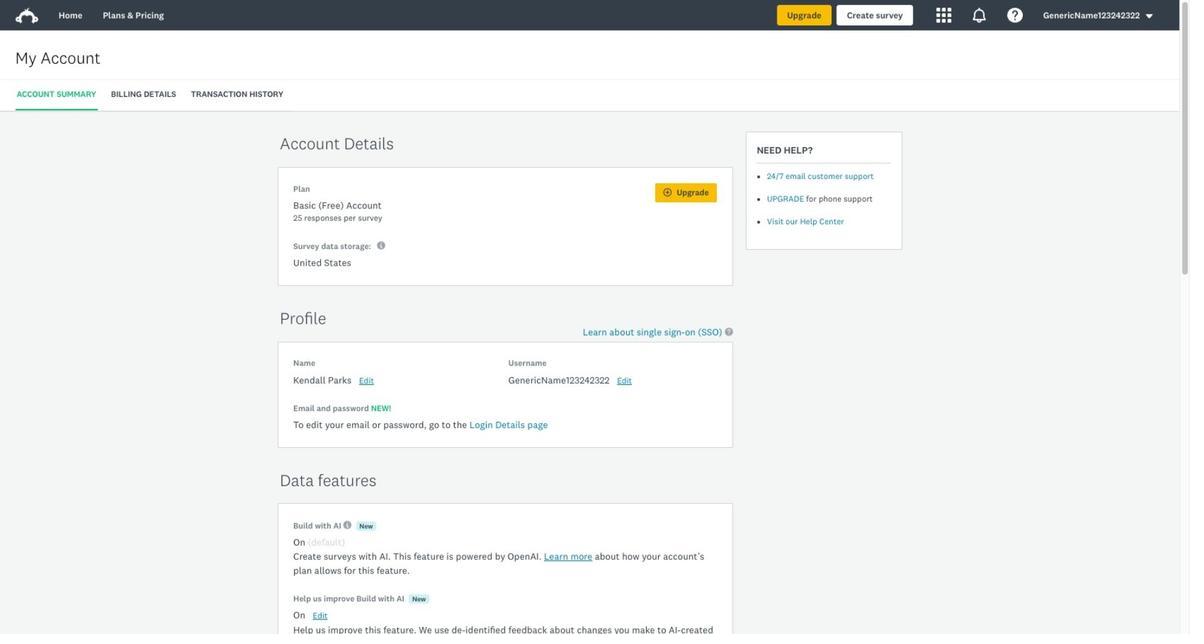Task type: vqa. For each thing, say whether or not it's contained in the screenshot.
2nd Brand logo from the top
no



Task type: locate. For each thing, give the bounding box(es) containing it.
0 horizontal spatial products icon image
[[937, 8, 952, 23]]

help icon image
[[1008, 8, 1024, 23]]

1 products icon image from the left
[[937, 8, 952, 23]]

1 horizontal spatial products icon image
[[973, 8, 988, 23]]

products icon image
[[937, 8, 952, 23], [973, 8, 988, 23]]



Task type: describe. For each thing, give the bounding box(es) containing it.
surveymonkey logo image
[[15, 8, 38, 24]]

dropdown arrow image
[[1146, 12, 1155, 21]]

2 products icon image from the left
[[973, 8, 988, 23]]



